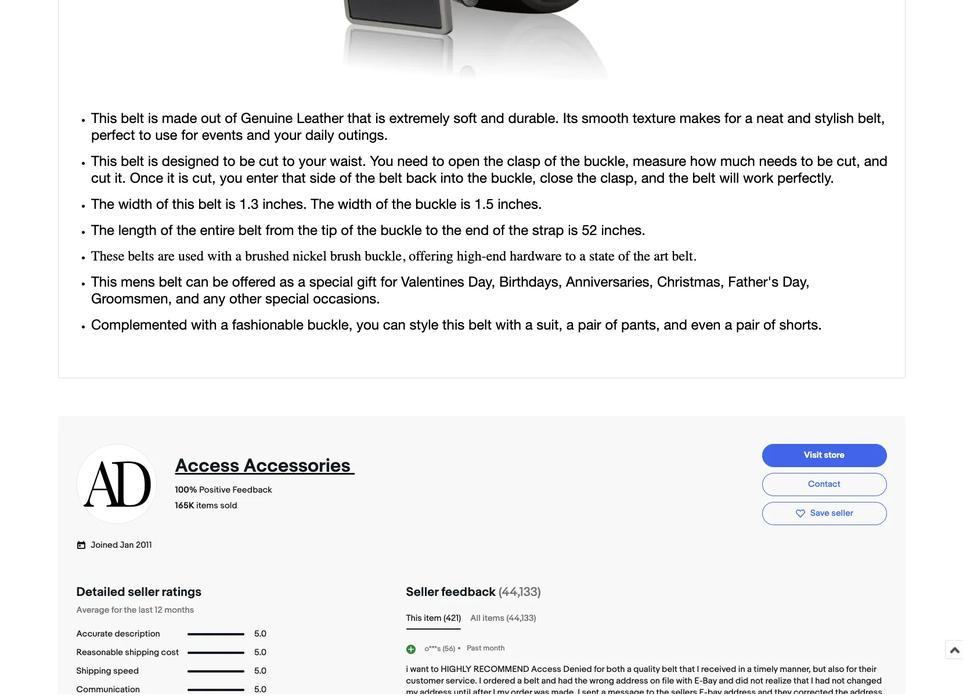Task type: locate. For each thing, give the bounding box(es) containing it.
1 5.0 from the top
[[254, 629, 267, 640]]

(421)
[[444, 613, 461, 624]]

to
[[431, 664, 439, 675], [647, 687, 655, 695]]

items inside tab list
[[483, 613, 505, 624]]

save seller button
[[762, 502, 887, 526]]

1 horizontal spatial not
[[832, 676, 845, 687]]

all
[[471, 613, 481, 624]]

positive
[[199, 485, 231, 496]]

and down received
[[719, 676, 734, 687]]

items down positive
[[196, 501, 218, 512]]

1 vertical spatial items
[[483, 613, 505, 624]]

1 vertical spatial 5.0
[[254, 648, 267, 659]]

e- right with
[[695, 676, 703, 687]]

sold
[[220, 501, 237, 512]]

0 horizontal spatial to
[[431, 664, 439, 675]]

in
[[739, 664, 746, 675]]

past
[[467, 644, 482, 654]]

i want to highly recommend access denied for both a quality belt that i received in a timely manner, but also for their customer service.  i ordered a belt and had the wrong address on file with e-bay and did not realize that i had not changed my address until after i my order was made. i sent a message to the sellers e-bay address and they corrected the addre
[[406, 664, 883, 695]]

e-
[[695, 676, 703, 687], [700, 687, 708, 695]]

my
[[406, 687, 418, 695], [497, 687, 509, 695]]

had down but
[[816, 676, 830, 687]]

1 vertical spatial that
[[794, 676, 809, 687]]

file
[[662, 676, 675, 687]]

items
[[196, 501, 218, 512], [483, 613, 505, 624]]

sent
[[582, 687, 600, 695]]

joined jan 2011
[[91, 540, 152, 551]]

shipping
[[125, 648, 159, 659]]

that
[[680, 664, 695, 675], [794, 676, 809, 687]]

1 horizontal spatial my
[[497, 687, 509, 695]]

the down the file
[[657, 687, 669, 695]]

want
[[410, 664, 429, 675]]

0 horizontal spatial seller
[[128, 585, 159, 600]]

customer
[[406, 676, 444, 687]]

i up corrected
[[811, 676, 814, 687]]

belt up the file
[[662, 664, 678, 675]]

i down 'ordered'
[[493, 687, 496, 695]]

the
[[124, 605, 137, 616], [575, 676, 588, 687], [657, 687, 669, 695], [836, 687, 849, 695]]

the left last
[[124, 605, 137, 616]]

to down on
[[647, 687, 655, 695]]

1 vertical spatial access
[[531, 664, 562, 675]]

accurate description
[[76, 629, 160, 640]]

seller
[[832, 508, 854, 519], [128, 585, 159, 600]]

sellers
[[671, 687, 698, 695]]

not down "timely"
[[751, 676, 764, 687]]

0 horizontal spatial items
[[196, 501, 218, 512]]

access up positive
[[175, 455, 239, 478]]

5.0 for accurate description
[[254, 629, 267, 640]]

not down also
[[832, 676, 845, 687]]

1 horizontal spatial belt
[[662, 664, 678, 675]]

(44,133) for all items (44,133)
[[507, 613, 536, 624]]

feedback
[[441, 585, 496, 600]]

past month
[[467, 644, 505, 654]]

items right all
[[483, 613, 505, 624]]

i
[[697, 664, 699, 675], [479, 676, 482, 687], [811, 676, 814, 687], [493, 687, 496, 695], [578, 687, 580, 695]]

last
[[139, 605, 153, 616]]

and down realize
[[758, 687, 773, 695]]

0 vertical spatial seller
[[832, 508, 854, 519]]

address down customer
[[420, 687, 452, 695]]

(44,133) right all
[[507, 613, 536, 624]]

my down customer
[[406, 687, 418, 695]]

belt
[[662, 664, 678, 675], [524, 676, 540, 687]]

1 vertical spatial belt
[[524, 676, 540, 687]]

access up was
[[531, 664, 562, 675]]

1 not from the left
[[751, 676, 764, 687]]

2 vertical spatial 5.0
[[254, 666, 267, 677]]

ordered
[[484, 676, 516, 687]]

a down wrong
[[602, 687, 606, 695]]

1 horizontal spatial to
[[647, 687, 655, 695]]

text__icon wrapper image
[[76, 540, 91, 551]]

had
[[558, 676, 573, 687], [816, 676, 830, 687]]

1 horizontal spatial seller
[[832, 508, 854, 519]]

3 5.0 from the top
[[254, 666, 267, 677]]

0 vertical spatial that
[[680, 664, 695, 675]]

o***s (56)
[[425, 645, 455, 654]]

for right also
[[847, 664, 857, 675]]

0 horizontal spatial my
[[406, 687, 418, 695]]

1 my from the left
[[406, 687, 418, 695]]

but
[[813, 664, 826, 675]]

(44,133) up all items (44,133)
[[499, 585, 541, 600]]

and up was
[[542, 676, 556, 687]]

my down 'ordered'
[[497, 687, 509, 695]]

highly
[[441, 664, 472, 675]]

reasonable
[[76, 648, 123, 659]]

1 horizontal spatial access
[[531, 664, 562, 675]]

changed
[[847, 676, 882, 687]]

0 horizontal spatial not
[[751, 676, 764, 687]]

their
[[859, 664, 877, 675]]

1 horizontal spatial had
[[816, 676, 830, 687]]

for right the average
[[111, 605, 122, 616]]

o***s
[[425, 645, 441, 654]]

0 vertical spatial e-
[[695, 676, 703, 687]]

(56)
[[443, 645, 455, 654]]

message
[[608, 687, 645, 695]]

5.0 for shipping speed
[[254, 666, 267, 677]]

0 vertical spatial 5.0
[[254, 629, 267, 640]]

not
[[751, 676, 764, 687], [832, 676, 845, 687]]

to up customer
[[431, 664, 439, 675]]

order
[[511, 687, 532, 695]]

2 my from the left
[[497, 687, 509, 695]]

for
[[111, 605, 122, 616], [594, 664, 605, 675], [847, 664, 857, 675]]

store
[[824, 450, 845, 461]]

5.0
[[254, 629, 267, 640], [254, 648, 267, 659], [254, 666, 267, 677]]

after
[[473, 687, 491, 695]]

1 vertical spatial e-
[[700, 687, 708, 695]]

seller inside button
[[832, 508, 854, 519]]

0 vertical spatial items
[[196, 501, 218, 512]]

2 5.0 from the top
[[254, 648, 267, 659]]

made.
[[552, 687, 576, 695]]

and
[[542, 676, 556, 687], [719, 676, 734, 687], [758, 687, 773, 695]]

e- down bay
[[700, 687, 708, 695]]

detailed
[[76, 585, 125, 600]]

0 horizontal spatial had
[[558, 676, 573, 687]]

accurate
[[76, 629, 113, 640]]

1 horizontal spatial that
[[794, 676, 809, 687]]

month
[[483, 644, 505, 654]]

quality
[[634, 664, 660, 675]]

ratings
[[162, 585, 202, 600]]

for up wrong
[[594, 664, 605, 675]]

the down denied
[[575, 676, 588, 687]]

speed
[[113, 666, 139, 677]]

(44,133)
[[499, 585, 541, 600], [507, 613, 536, 624]]

address down did
[[724, 687, 756, 695]]

1 vertical spatial seller
[[128, 585, 159, 600]]

tab list
[[406, 612, 887, 625]]

1 horizontal spatial for
[[594, 664, 605, 675]]

a up order
[[517, 676, 522, 687]]

0 vertical spatial belt
[[662, 664, 678, 675]]

1 horizontal spatial items
[[483, 613, 505, 624]]

received
[[701, 664, 737, 675]]

service.
[[446, 676, 477, 687]]

(44,133) for seller feedback (44,133)
[[499, 585, 541, 600]]

that up with
[[680, 664, 695, 675]]

1 horizontal spatial and
[[719, 676, 734, 687]]

a
[[627, 664, 632, 675], [747, 664, 752, 675], [517, 676, 522, 687], [602, 687, 606, 695]]

1 vertical spatial (44,133)
[[507, 613, 536, 624]]

the down also
[[836, 687, 849, 695]]

0 horizontal spatial for
[[111, 605, 122, 616]]

visit
[[804, 450, 822, 461]]

bay
[[703, 676, 717, 687]]

address
[[616, 676, 649, 687], [420, 687, 452, 695], [724, 687, 756, 695]]

0 horizontal spatial belt
[[524, 676, 540, 687]]

i left received
[[697, 664, 699, 675]]

seller for save
[[832, 508, 854, 519]]

did
[[736, 676, 749, 687]]

0 vertical spatial (44,133)
[[499, 585, 541, 600]]

shipping
[[76, 666, 111, 677]]

had up the made.
[[558, 676, 573, 687]]

that down manner,
[[794, 676, 809, 687]]

seller right save
[[832, 508, 854, 519]]

access accessories link
[[175, 455, 355, 478]]

0 horizontal spatial access
[[175, 455, 239, 478]]

seller up last
[[128, 585, 159, 600]]

address up message
[[616, 676, 649, 687]]

until
[[454, 687, 471, 695]]

5.0 for reasonable shipping cost
[[254, 648, 267, 659]]

12
[[155, 605, 163, 616]]

belt up was
[[524, 676, 540, 687]]

0 horizontal spatial that
[[680, 664, 695, 675]]

2 horizontal spatial address
[[724, 687, 756, 695]]



Task type: describe. For each thing, give the bounding box(es) containing it.
2011
[[136, 540, 152, 551]]

shipping speed
[[76, 666, 139, 677]]

detailed seller ratings
[[76, 585, 202, 600]]

items inside 100% positive feedback 165k items sold
[[196, 501, 218, 512]]

i up 'after'
[[479, 676, 482, 687]]

0 vertical spatial access
[[175, 455, 239, 478]]

visit store link
[[762, 444, 887, 468]]

this item (421)
[[406, 613, 461, 624]]

on
[[650, 676, 660, 687]]

all items (44,133)
[[471, 613, 536, 624]]

joined
[[91, 540, 118, 551]]

seller for detailed
[[128, 585, 159, 600]]

also
[[828, 664, 845, 675]]

with
[[677, 676, 693, 687]]

was
[[534, 687, 550, 695]]

jan
[[120, 540, 134, 551]]

average
[[76, 605, 109, 616]]

contact
[[808, 479, 841, 490]]

1 vertical spatial to
[[647, 687, 655, 695]]

access inside i want to highly recommend access denied for both a quality belt that i received in a timely manner, but also for their customer service.  i ordered a belt and had the wrong address on file with e-bay and did not realize that i had not changed my address until after i my order was made. i sent a message to the sellers e-bay address and they corrected the addre
[[531, 664, 562, 675]]

tab list containing this item (421)
[[406, 612, 887, 625]]

visit store
[[804, 450, 845, 461]]

2 had from the left
[[816, 676, 830, 687]]

bay
[[708, 687, 722, 695]]

corrected
[[794, 687, 834, 695]]

a right "both"
[[627, 664, 632, 675]]

average for the last 12 months
[[76, 605, 194, 616]]

recommend
[[474, 664, 529, 675]]

100% positive feedback 165k items sold
[[175, 485, 272, 512]]

timely
[[754, 664, 778, 675]]

0 horizontal spatial address
[[420, 687, 452, 695]]

item
[[424, 613, 442, 624]]

2 not from the left
[[832, 676, 845, 687]]

feedback
[[233, 485, 272, 496]]

manner,
[[780, 664, 811, 675]]

description
[[115, 629, 160, 640]]

months
[[164, 605, 194, 616]]

accessories
[[244, 455, 351, 478]]

access accessories
[[175, 455, 351, 478]]

save seller
[[811, 508, 854, 519]]

this
[[406, 613, 422, 624]]

wrong
[[590, 676, 614, 687]]

seller feedback (44,133)
[[406, 585, 541, 600]]

both
[[607, 664, 625, 675]]

access accessories image
[[76, 444, 157, 525]]

i left sent
[[578, 687, 580, 695]]

0 vertical spatial to
[[431, 664, 439, 675]]

denied
[[564, 664, 592, 675]]

i
[[406, 664, 408, 675]]

realize
[[766, 676, 792, 687]]

save
[[811, 508, 830, 519]]

cost
[[161, 648, 179, 659]]

2 horizontal spatial and
[[758, 687, 773, 695]]

reasonable shipping cost
[[76, 648, 179, 659]]

2 horizontal spatial for
[[847, 664, 857, 675]]

1 horizontal spatial address
[[616, 676, 649, 687]]

165k
[[175, 501, 194, 512]]

they
[[775, 687, 792, 695]]

seller
[[406, 585, 439, 600]]

a right in
[[747, 664, 752, 675]]

100%
[[175, 485, 197, 496]]

contact link
[[762, 473, 887, 497]]

0 horizontal spatial and
[[542, 676, 556, 687]]

1 had from the left
[[558, 676, 573, 687]]



Task type: vqa. For each thing, say whether or not it's contained in the screenshot.
2nd Apple from the right
no



